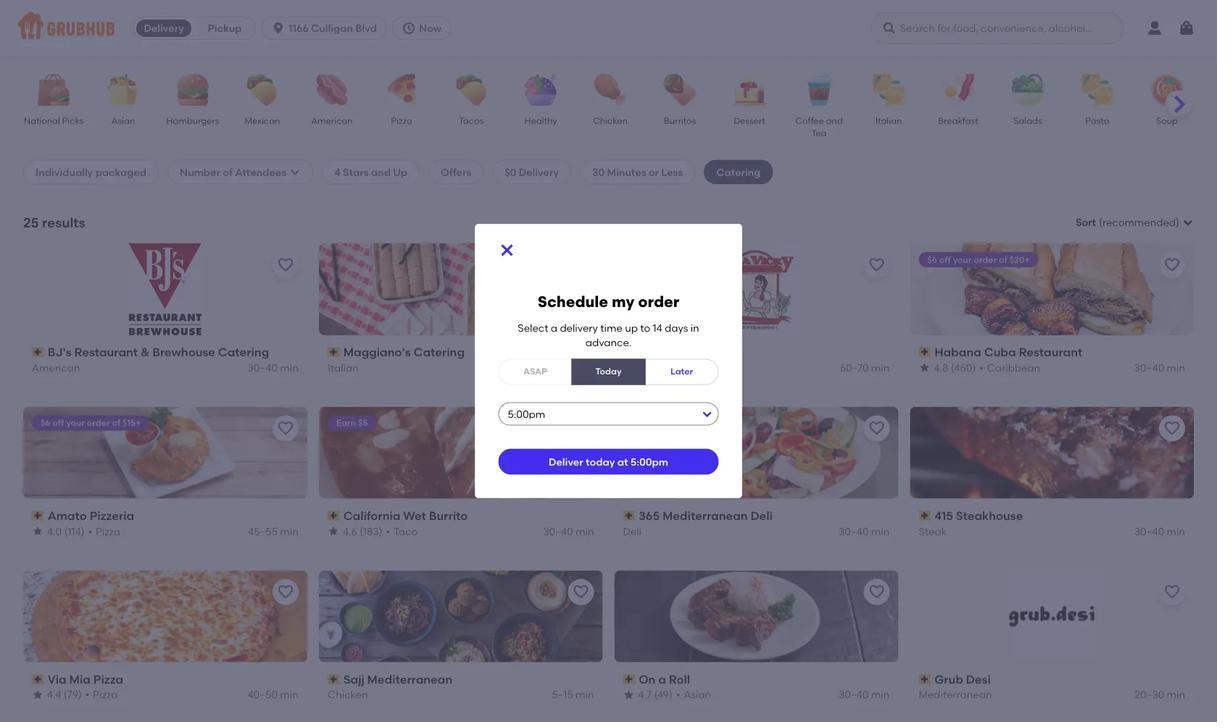 Task type: vqa. For each thing, say whether or not it's contained in the screenshot.


Task type: locate. For each thing, give the bounding box(es) containing it.
american down bj's
[[32, 362, 80, 374]]

415
[[935, 509, 953, 523]]

save this restaurant image
[[277, 584, 294, 601], [572, 584, 590, 601], [868, 584, 885, 601], [1164, 584, 1181, 601]]

0 horizontal spatial svg image
[[271, 21, 286, 36]]

30–40 for 365 mediterranean deli
[[839, 525, 869, 538]]

20–30 min
[[1135, 689, 1185, 702]]

• right (183)
[[386, 525, 390, 538]]

mediterranean
[[663, 509, 748, 523], [367, 673, 452, 687], [919, 689, 992, 702]]

burritos image
[[655, 74, 705, 106]]

1 horizontal spatial of
[[223, 166, 233, 178]]

mexican
[[245, 115, 280, 126], [623, 362, 665, 374]]

subscription pass image left maggiano's at top
[[328, 347, 340, 358]]

1 horizontal spatial your
[[953, 254, 972, 265]]

2 horizontal spatial order
[[974, 254, 997, 265]]

maggiano's
[[343, 345, 411, 359]]

star icon image left 4.0
[[32, 526, 44, 538]]

1 save this restaurant image from the left
[[277, 584, 294, 601]]

2 vertical spatial mediterranean
[[919, 689, 992, 702]]

415 steakhouse
[[935, 509, 1023, 523]]

pizza
[[391, 115, 412, 126], [96, 525, 120, 538], [93, 673, 123, 687], [93, 689, 118, 702]]

• pizza down pizzeria
[[88, 525, 120, 538]]

0 horizontal spatial delivery
[[144, 22, 184, 34]]

svg image
[[402, 21, 416, 36], [882, 21, 897, 36], [289, 166, 301, 178], [498, 242, 516, 259]]

1 vertical spatial delivery
[[519, 166, 559, 178]]

min for california wet burrito
[[576, 525, 594, 538]]

grub desi link
[[919, 672, 1185, 688]]

subscription pass image left sajj
[[328, 675, 340, 685]]

italian down italian image
[[876, 115, 902, 126]]

0 horizontal spatial subscription pass image
[[328, 675, 340, 685]]

star icon image for california
[[328, 526, 339, 538]]

• for mia
[[85, 689, 89, 702]]

coffee and tea image
[[794, 74, 845, 106]]

min for amato pizzeria
[[280, 525, 299, 538]]

1 horizontal spatial $6
[[928, 254, 937, 265]]

star icon image left 4.6
[[328, 526, 339, 538]]

1 horizontal spatial deli
[[751, 509, 773, 523]]

american
[[311, 115, 353, 126], [32, 362, 80, 374]]

asap button
[[498, 359, 572, 385]]

3 save this restaurant image from the left
[[868, 584, 885, 601]]

0 vertical spatial $6
[[928, 254, 937, 265]]

2 vertical spatial of
[[112, 418, 121, 429]]

365 mediterranean deli link
[[623, 508, 890, 524]]

chicken down chicken image
[[593, 115, 628, 126]]

subscription pass image for maggiano's catering
[[328, 347, 340, 358]]

subscription pass image inside amato pizzeria link
[[32, 511, 45, 521]]

2 vertical spatial order
[[87, 418, 110, 429]]

2 horizontal spatial of
[[999, 254, 1007, 265]]

mediterranean for sajj
[[367, 673, 452, 687]]

grub desi
[[935, 673, 991, 687]]

via
[[48, 673, 67, 687]]

delivery button
[[133, 17, 194, 40]]

1 vertical spatial mediterranean
[[367, 673, 452, 687]]

subscription pass image left amato
[[32, 511, 45, 521]]

30–40 for california wet burrito
[[543, 525, 573, 538]]

order up 14
[[638, 293, 680, 311]]

20–30
[[1135, 689, 1165, 702]]

$6 off your order of $15+
[[41, 418, 141, 429]]

• right (460)
[[979, 362, 983, 374]]

0 vertical spatial mediterranean
[[663, 509, 748, 523]]

mexican down casa
[[623, 362, 665, 374]]

mediterranean right 365
[[663, 509, 748, 523]]

1 horizontal spatial restaurant
[[1019, 345, 1082, 359]]

order left $15+
[[87, 418, 110, 429]]

steak
[[919, 525, 947, 538]]

off for amato pizzeria
[[52, 418, 64, 429]]

min for casa vicky
[[871, 362, 890, 374]]

0 horizontal spatial order
[[87, 418, 110, 429]]

mediterranean inside sajj mediterranean link
[[367, 673, 452, 687]]

• down amato pizzeria
[[88, 525, 92, 538]]

2 restaurant from the left
[[1019, 345, 1082, 359]]

30–40 min for habana cuba restaurant
[[1135, 362, 1185, 374]]

0 horizontal spatial your
[[66, 418, 85, 429]]

0 horizontal spatial restaurant
[[74, 345, 138, 359]]

$6
[[928, 254, 937, 265], [41, 418, 50, 429]]

asian down the roll on the right of the page
[[684, 689, 711, 702]]

1 vertical spatial of
[[999, 254, 1007, 265]]

1 vertical spatial $6
[[41, 418, 50, 429]]

italian down maggiano's at top
[[328, 362, 358, 374]]

mexican image
[[237, 74, 288, 106]]

american down american image
[[311, 115, 353, 126]]

1 vertical spatial mexican
[[623, 362, 665, 374]]

mediterranean down the grub
[[919, 689, 992, 702]]

0 vertical spatial order
[[974, 254, 997, 265]]

deliver
[[549, 456, 583, 468]]

1 horizontal spatial mediterranean
[[663, 509, 748, 523]]

• pizza for pizzeria
[[88, 525, 120, 538]]

bj's
[[48, 345, 72, 359]]

chicken down sajj
[[328, 689, 368, 702]]

delivery
[[560, 322, 598, 334]]

delivery right $0
[[519, 166, 559, 178]]

1 vertical spatial order
[[638, 293, 680, 311]]

offers
[[441, 166, 471, 178]]

1 horizontal spatial and
[[826, 115, 843, 126]]

deliver today at 5:00pm button
[[498, 449, 719, 475]]

120–130 min
[[537, 362, 594, 374]]

30–40 for habana cuba restaurant
[[1135, 362, 1165, 374]]

1 subscription pass image from the left
[[328, 675, 340, 685]]

on a roll
[[639, 673, 690, 687]]

1 vertical spatial italian
[[328, 362, 358, 374]]

2 save this restaurant image from the left
[[572, 584, 590, 601]]

pizza down pizzeria
[[96, 525, 120, 538]]

0 horizontal spatial mexican
[[245, 115, 280, 126]]

subscription pass image for california wet burrito
[[328, 511, 340, 521]]

subscription pass image inside casa vicky link
[[623, 347, 636, 358]]

1 vertical spatial • pizza
[[85, 689, 118, 702]]

1 horizontal spatial mexican
[[623, 362, 665, 374]]

subscription pass image left california
[[328, 511, 340, 521]]

a right select
[[551, 322, 558, 334]]

your left the $20+
[[953, 254, 972, 265]]

1 horizontal spatial asian
[[684, 689, 711, 702]]

0 horizontal spatial off
[[52, 418, 64, 429]]

asian
[[112, 115, 135, 126], [684, 689, 711, 702]]

(114)
[[64, 525, 84, 538]]

subscription pass image inside via mia pizza link
[[32, 675, 45, 685]]

save this restaurant image
[[277, 257, 294, 274], [868, 257, 885, 274], [1164, 257, 1181, 274], [277, 420, 294, 438], [572, 420, 590, 438], [868, 420, 885, 438], [1164, 420, 1181, 438]]

roll
[[669, 673, 690, 687]]

off
[[939, 254, 951, 265], [52, 418, 64, 429]]

subscription pass image left the on
[[623, 675, 636, 685]]

0 horizontal spatial $6
[[41, 418, 50, 429]]

mediterranean inside 365 mediterranean deli link
[[663, 509, 748, 523]]

on a roll link
[[623, 672, 890, 688]]

asian image
[[98, 74, 149, 106]]

a inside select a delivery time up to 14 days in advance.
[[551, 322, 558, 334]]

star icon image for on
[[623, 690, 635, 701]]

star icon image left 4.8
[[919, 362, 930, 374]]

0 horizontal spatial chicken
[[328, 689, 368, 702]]

asian down asian 'image'
[[112, 115, 135, 126]]

bj's restaurant & brewhouse catering link
[[32, 344, 299, 361]]

today button
[[572, 359, 646, 385]]

save this restaurant button for casa vicky
[[864, 252, 890, 278]]

soup image
[[1142, 74, 1193, 106]]

1 horizontal spatial off
[[939, 254, 951, 265]]

• caribbean
[[979, 362, 1040, 374]]

0 vertical spatial and
[[826, 115, 843, 126]]

2 horizontal spatial mediterranean
[[919, 689, 992, 702]]

subscription pass image for bj's restaurant & brewhouse catering
[[32, 347, 45, 358]]

healthy
[[525, 115, 557, 126]]

30–40 min for 415 steakhouse
[[1135, 525, 1185, 538]]

0 vertical spatial • pizza
[[88, 525, 120, 538]]

1 horizontal spatial subscription pass image
[[919, 675, 932, 685]]

1 vertical spatial asian
[[684, 689, 711, 702]]

coffee and tea
[[796, 115, 843, 138]]

delivery inside button
[[144, 22, 184, 34]]

0 horizontal spatial and
[[371, 166, 391, 178]]

30–40 for bj's restaurant & brewhouse catering
[[248, 362, 278, 374]]

0 vertical spatial your
[[953, 254, 972, 265]]

a right the on
[[658, 673, 666, 687]]

subscription pass image inside maggiano's catering link
[[328, 347, 340, 358]]

1 horizontal spatial svg image
[[1178, 20, 1196, 37]]

time
[[601, 322, 623, 334]]

grub
[[935, 673, 963, 687]]

soup
[[1157, 115, 1178, 126]]

30–40 min for on a roll
[[839, 689, 890, 702]]

1 horizontal spatial italian
[[876, 115, 902, 126]]

1 vertical spatial deli
[[623, 525, 642, 538]]

pizzeria
[[90, 509, 134, 523]]

catering right maggiano's at top
[[413, 345, 465, 359]]

star icon image left 4.7
[[623, 690, 635, 701]]

1 horizontal spatial order
[[638, 293, 680, 311]]

national
[[24, 115, 60, 126]]

maggiano's catering link
[[328, 344, 594, 361]]

1 vertical spatial and
[[371, 166, 391, 178]]

select
[[518, 322, 548, 334]]

catering
[[716, 166, 761, 178], [218, 345, 269, 359], [413, 345, 465, 359]]

4.8 (460)
[[934, 362, 976, 374]]

subscription pass image
[[32, 347, 45, 358], [328, 347, 340, 358], [623, 347, 636, 358], [919, 347, 932, 358], [32, 511, 45, 521], [328, 511, 340, 521], [623, 511, 636, 521], [919, 511, 932, 521], [32, 675, 45, 685], [623, 675, 636, 685]]

schedule my order
[[538, 293, 680, 311]]

1 vertical spatial american
[[32, 362, 80, 374]]

30–40 min for california wet burrito
[[543, 525, 594, 538]]

save this restaurant image for on a roll
[[868, 584, 885, 601]]

subscription pass image left the grub
[[919, 675, 932, 685]]

0 vertical spatial delivery
[[144, 22, 184, 34]]

subscription pass image left via
[[32, 675, 45, 685]]

1 horizontal spatial chicken
[[593, 115, 628, 126]]

svg image
[[1178, 20, 1196, 37], [271, 21, 286, 36]]

pizza right mia on the left of the page
[[93, 673, 123, 687]]

sajj mediterranean
[[343, 673, 452, 687]]

your
[[953, 254, 972, 265], [66, 418, 85, 429]]

dessert
[[734, 115, 765, 126]]

• for cuba
[[979, 362, 983, 374]]

subscription pass image inside sajj mediterranean link
[[328, 675, 340, 685]]

save this restaurant image for sajj mediterranean
[[572, 584, 590, 601]]

your left $15+
[[66, 418, 85, 429]]

order for cuba
[[974, 254, 997, 265]]

on
[[639, 673, 656, 687]]

• right (49)
[[676, 689, 680, 702]]

a for roll
[[658, 673, 666, 687]]

$0 delivery
[[505, 166, 559, 178]]

mediterranean for 365
[[663, 509, 748, 523]]

1 horizontal spatial a
[[658, 673, 666, 687]]

star icon image left 4.4
[[32, 690, 44, 701]]

restaurant
[[74, 345, 138, 359], [1019, 345, 1082, 359]]

svg image up soup image
[[1178, 20, 1196, 37]]

less
[[661, 166, 683, 178]]

via mia pizza
[[48, 673, 123, 687]]

1 horizontal spatial delivery
[[519, 166, 559, 178]]

casa vicky
[[639, 345, 703, 359]]

subscription pass image left habana on the top right of the page
[[919, 347, 932, 358]]

a for delivery
[[551, 322, 558, 334]]

4 save this restaurant image from the left
[[1164, 584, 1181, 601]]

mediterranean right sajj
[[367, 673, 452, 687]]

svg image inside 1166 culligan blvd button
[[271, 21, 286, 36]]

subscription pass image for 365 mediterranean deli
[[623, 511, 636, 521]]

1166
[[289, 22, 309, 34]]

save this restaurant button
[[272, 252, 299, 278], [864, 252, 890, 278], [1159, 252, 1185, 278], [272, 416, 299, 442], [568, 416, 594, 442], [864, 416, 890, 442], [1159, 416, 1185, 442], [272, 580, 299, 606], [568, 580, 594, 606], [864, 580, 890, 606], [1159, 580, 1185, 606]]

and
[[826, 115, 843, 126], [371, 166, 391, 178]]

bj's restaurant & brewhouse catering logo image
[[129, 243, 202, 336]]

subscription pass image inside habana cuba restaurant link
[[919, 347, 932, 358]]

4.7 (49)
[[638, 689, 673, 702]]

1 vertical spatial your
[[66, 418, 85, 429]]

0 horizontal spatial catering
[[218, 345, 269, 359]]

30–40 min for bj's restaurant & brewhouse catering
[[248, 362, 299, 374]]

of left the $20+
[[999, 254, 1007, 265]]

taco
[[394, 525, 418, 538]]

stars
[[343, 166, 369, 178]]

0 horizontal spatial a
[[551, 322, 558, 334]]

subscription pass image inside 415 steakhouse link
[[919, 511, 932, 521]]

subscription pass image left 365
[[623, 511, 636, 521]]

0 vertical spatial a
[[551, 322, 558, 334]]

minutes
[[607, 166, 646, 178]]

restaurant up caribbean
[[1019, 345, 1082, 359]]

casa vicky logo image
[[710, 243, 803, 336]]

now
[[419, 22, 442, 34]]

habana cuba restaurant link
[[919, 344, 1185, 361]]

and up tea
[[826, 115, 843, 126]]

1 horizontal spatial american
[[311, 115, 353, 126]]

subscription pass image down "up"
[[623, 347, 636, 358]]

now button
[[392, 17, 457, 40]]

subscription pass image for habana cuba restaurant
[[919, 347, 932, 358]]

• taco
[[386, 525, 418, 538]]

coffee
[[796, 115, 824, 126]]

0 vertical spatial off
[[939, 254, 951, 265]]

subscription pass image left bj's
[[32, 347, 45, 358]]

40–50 min
[[248, 689, 299, 702]]

subscription pass image inside 365 mediterranean deli link
[[623, 511, 636, 521]]

min for habana cuba restaurant
[[1167, 362, 1185, 374]]

individually
[[36, 166, 93, 178]]

amato pizzeria
[[48, 509, 134, 523]]

1 vertical spatial a
[[658, 673, 666, 687]]

star icon image
[[919, 362, 930, 374], [32, 526, 44, 538], [328, 526, 339, 538], [32, 690, 44, 701], [623, 690, 635, 701]]

pasta
[[1086, 115, 1110, 126]]

up
[[625, 322, 638, 334]]

1 vertical spatial off
[[52, 418, 64, 429]]

0 vertical spatial american
[[311, 115, 353, 126]]

0 horizontal spatial mediterranean
[[367, 673, 452, 687]]

subscription pass image inside california wet burrito 'link'
[[328, 511, 340, 521]]

0 horizontal spatial deli
[[623, 525, 642, 538]]

0 horizontal spatial of
[[112, 418, 121, 429]]

a
[[551, 322, 558, 334], [658, 673, 666, 687]]

2 subscription pass image from the left
[[919, 675, 932, 685]]

subscription pass image inside bj's restaurant & brewhouse catering link
[[32, 347, 45, 358]]

mexican down mexican image
[[245, 115, 280, 126]]

subscription pass image
[[328, 675, 340, 685], [919, 675, 932, 685]]

order left the $20+
[[974, 254, 997, 265]]

catering right brewhouse
[[218, 345, 269, 359]]

• right (79)
[[85, 689, 89, 702]]

svg image left 1166
[[271, 21, 286, 36]]

earn $5
[[336, 418, 368, 429]]

delivery left pickup
[[144, 22, 184, 34]]

breakfast image
[[933, 74, 984, 106]]

subscription pass image up 'steak'
[[919, 511, 932, 521]]

0 vertical spatial asian
[[112, 115, 135, 126]]

of left $15+
[[112, 418, 121, 429]]

subscription pass image inside on a roll link
[[623, 675, 636, 685]]

svg image inside now button
[[402, 21, 416, 36]]

catering down dessert
[[716, 166, 761, 178]]

$6 for amato pizzeria
[[41, 418, 50, 429]]

and inside coffee and tea
[[826, 115, 843, 126]]

min for on a roll
[[871, 689, 890, 702]]

0 vertical spatial of
[[223, 166, 233, 178]]

subscription pass image inside grub desi link
[[919, 675, 932, 685]]

and left up
[[371, 166, 391, 178]]

$0
[[505, 166, 516, 178]]

burritos
[[664, 115, 696, 126]]

of right number
[[223, 166, 233, 178]]

restaurant left &
[[74, 345, 138, 359]]

order
[[974, 254, 997, 265], [638, 293, 680, 311], [87, 418, 110, 429]]

• for a
[[676, 689, 680, 702]]

• pizza down via mia pizza in the bottom of the page
[[85, 689, 118, 702]]



Task type: describe. For each thing, give the bounding box(es) containing it.
picks
[[62, 115, 84, 126]]

mia
[[69, 673, 91, 687]]

4.0 (114)
[[47, 525, 84, 538]]

&
[[141, 345, 150, 359]]

order for pizzeria
[[87, 418, 110, 429]]

save this restaurant button for bj's restaurant & brewhouse catering
[[272, 252, 299, 278]]

steakhouse
[[956, 509, 1023, 523]]

0 horizontal spatial italian
[[328, 362, 358, 374]]

1 horizontal spatial catering
[[413, 345, 465, 359]]

subscription pass image for casa vicky
[[623, 347, 636, 358]]

tacos
[[459, 115, 484, 126]]

brewhouse
[[152, 345, 215, 359]]

later button
[[645, 359, 719, 385]]

5:00pm
[[631, 456, 668, 468]]

30–40 for on a roll
[[839, 689, 869, 702]]

4.6 (183)
[[343, 525, 382, 538]]

• for wet
[[386, 525, 390, 538]]

main navigation navigation
[[0, 0, 1217, 57]]

my
[[612, 293, 635, 311]]

salads image
[[1003, 74, 1053, 106]]

amato pizzeria link
[[32, 508, 299, 524]]

your for amato
[[66, 418, 85, 429]]

italian image
[[864, 74, 914, 106]]

healthy image
[[516, 74, 566, 106]]

at
[[617, 456, 628, 468]]

min for bj's restaurant & brewhouse catering
[[280, 362, 299, 374]]

subscription pass image for on a roll
[[623, 675, 636, 685]]

365 mediterranean deli
[[639, 509, 773, 523]]

25 results
[[23, 215, 85, 231]]

burrito
[[429, 509, 468, 523]]

attendees
[[235, 166, 286, 178]]

desi
[[966, 673, 991, 687]]

0 vertical spatial italian
[[876, 115, 902, 126]]

select a delivery time up to 14 days in advance.
[[518, 322, 699, 349]]

pickup button
[[194, 17, 255, 40]]

min for grub desi
[[1167, 689, 1185, 702]]

1166 culligan blvd
[[289, 22, 377, 34]]

pizza inside via mia pizza link
[[93, 673, 123, 687]]

save this restaurant button for 365 mediterranean deli
[[864, 416, 890, 442]]

of for amato pizzeria
[[112, 418, 121, 429]]

today
[[586, 456, 615, 468]]

60–70 min
[[840, 362, 890, 374]]

1 vertical spatial chicken
[[328, 689, 368, 702]]

chicken image
[[585, 74, 636, 106]]

subscription pass image for via mia pizza
[[32, 675, 45, 685]]

0 horizontal spatial asian
[[112, 115, 135, 126]]

your for habana
[[953, 254, 972, 265]]

american image
[[307, 74, 357, 106]]

min for maggiano's catering
[[576, 362, 594, 374]]

min for via mia pizza
[[280, 689, 299, 702]]

pizza down pizza image
[[391, 115, 412, 126]]

sajj
[[343, 673, 364, 687]]

4.0
[[47, 525, 62, 538]]

min for sajj mediterranean
[[576, 689, 594, 702]]

later
[[671, 367, 693, 377]]

individually packaged
[[36, 166, 147, 178]]

30 minutes or less
[[592, 166, 683, 178]]

subscription pass image for amato pizzeria
[[32, 511, 45, 521]]

amato
[[48, 509, 87, 523]]

45–55
[[248, 525, 278, 538]]

national picks
[[24, 115, 84, 126]]

min for 365 mediterranean deli
[[871, 525, 890, 538]]

save this restaurant image for grub desi
[[1164, 584, 1181, 601]]

california
[[343, 509, 400, 523]]

$15+
[[123, 418, 141, 429]]

0 vertical spatial mexican
[[245, 115, 280, 126]]

$5
[[358, 418, 368, 429]]

or
[[649, 166, 659, 178]]

culligan
[[311, 22, 353, 34]]

save this restaurant button for grub desi
[[1159, 580, 1185, 606]]

$6 for habana cuba restaurant
[[928, 254, 937, 265]]

subscription pass image for 415 steakhouse
[[919, 511, 932, 521]]

60–70
[[840, 362, 869, 374]]

0 vertical spatial chicken
[[593, 115, 628, 126]]

• pizza for mia
[[85, 689, 118, 702]]

star icon image for via
[[32, 690, 44, 701]]

grub desi logo image
[[1006, 571, 1098, 663]]

star icon image for amato
[[32, 526, 44, 538]]

wet
[[403, 509, 426, 523]]

2 horizontal spatial catering
[[716, 166, 761, 178]]

habana cuba restaurant
[[935, 345, 1082, 359]]

today
[[596, 367, 622, 377]]

• for pizzeria
[[88, 525, 92, 538]]

save this restaurant button for sajj mediterranean
[[568, 580, 594, 606]]

pizza down via mia pizza in the bottom of the page
[[93, 689, 118, 702]]

4.6
[[343, 525, 357, 538]]

tea
[[812, 128, 827, 138]]

25
[[23, 215, 39, 231]]

415 steakhouse link
[[919, 508, 1185, 524]]

(79)
[[64, 689, 82, 702]]

365
[[639, 509, 660, 523]]

1 restaurant from the left
[[74, 345, 138, 359]]

min for 415 steakhouse
[[1167, 525, 1185, 538]]

pizza image
[[376, 74, 427, 106]]

save this restaurant button for 415 steakhouse
[[1159, 416, 1185, 442]]

save this restaurant image for via mia pizza
[[277, 584, 294, 601]]

save this restaurant button for on a roll
[[864, 580, 890, 606]]

4.7
[[638, 689, 652, 702]]

30–40 min for 365 mediterranean deli
[[839, 525, 890, 538]]

subscription pass image for grub desi
[[919, 675, 932, 685]]

cuba
[[984, 345, 1016, 359]]

salads
[[1014, 115, 1042, 126]]

in
[[691, 322, 699, 334]]

star icon image for habana
[[919, 362, 930, 374]]

casa
[[639, 345, 669, 359]]

4
[[334, 166, 341, 178]]

4 stars and up
[[334, 166, 408, 178]]

number of attendees
[[180, 166, 286, 178]]

pickup
[[208, 22, 242, 34]]

pasta image
[[1072, 74, 1123, 106]]

tacos image
[[446, 74, 497, 106]]

4.4 (79)
[[47, 689, 82, 702]]

of for habana cuba restaurant
[[999, 254, 1007, 265]]

45–55 min
[[248, 525, 299, 538]]

dessert image
[[724, 74, 775, 106]]

save this restaurant button for via mia pizza
[[272, 580, 299, 606]]

4.8
[[934, 362, 948, 374]]

california wet burrito
[[343, 509, 468, 523]]

0 horizontal spatial american
[[32, 362, 80, 374]]

14
[[653, 322, 662, 334]]

5–15 min
[[552, 689, 594, 702]]

schedule
[[538, 293, 608, 311]]

(183)
[[360, 525, 382, 538]]

blvd
[[355, 22, 377, 34]]

0 vertical spatial deli
[[751, 509, 773, 523]]

subscription pass image for sajj mediterranean
[[328, 675, 340, 685]]

off for habana cuba restaurant
[[939, 254, 951, 265]]

hamburgers image
[[167, 74, 218, 106]]

caribbean
[[987, 362, 1040, 374]]

national picks image
[[28, 74, 79, 106]]

results
[[42, 215, 85, 231]]

30–40 for 415 steakhouse
[[1135, 525, 1165, 538]]

california wet burrito link
[[328, 508, 594, 524]]



